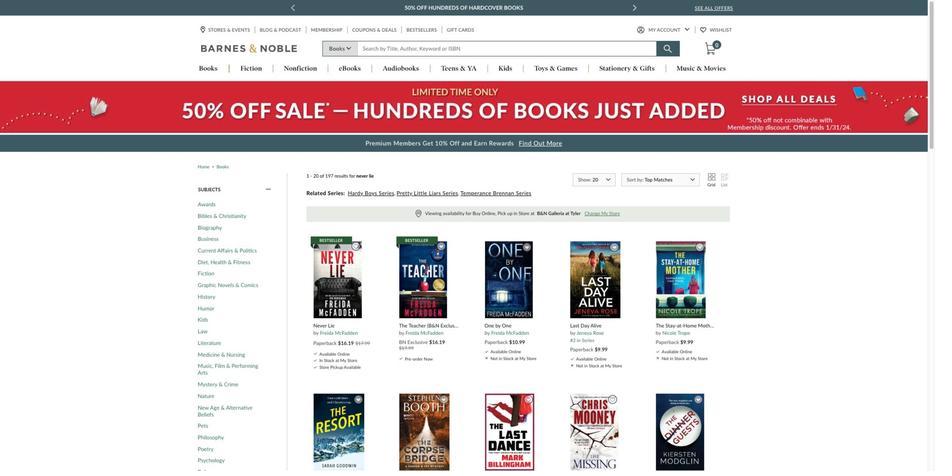 Task type: locate. For each thing, give the bounding box(es) containing it.
close modal image for title: the stay-at-home mother: a completely addictive psychological thriller packed with jaw-dropping twists, author: nicole trope image at right
[[657, 358, 660, 360]]

check image
[[485, 351, 489, 354], [657, 351, 660, 354], [400, 358, 403, 361]]

check image for close modal icon associated with title: one by one, author: freida mcfadden "image"
[[485, 351, 489, 354]]

1 horizontal spatial close modal image
[[572, 365, 574, 367]]

check image for title: the stay-at-home mother: a completely addictive psychological thriller packed with jaw-dropping twists, author: nicole trope image at right close modal icon
[[657, 351, 660, 354]]

main content
[[0, 81, 929, 472]]

None field
[[358, 41, 657, 56]]

check image
[[314, 353, 317, 356], [571, 359, 574, 361], [314, 360, 317, 362], [314, 367, 317, 369]]

close modal image
[[486, 358, 488, 360], [657, 358, 660, 360], [572, 365, 574, 367]]

title: the missing: a thriller, author: chris mooney image
[[570, 394, 619, 472]]

0 horizontal spatial old price was $17.99 element
[[356, 341, 371, 347]]

title: the teacher (b&n exclusive edition), author: freida mcfadden image
[[399, 241, 448, 319]]

logo image
[[201, 44, 298, 55]]

title: never lie, author: freida mcfadden image
[[313, 241, 362, 319]]

title: one by one, author: freida mcfadden image
[[485, 241, 534, 319]]

title: last day alive, author: jeneva rose image
[[570, 241, 621, 319]]

close modal image for 'title: last day alive, author: jeneva rose' image
[[572, 365, 574, 367]]

0 horizontal spatial close modal image
[[486, 358, 488, 360]]

down arrow image
[[685, 28, 690, 31]]

old price was $17.99 element
[[356, 341, 371, 347], [399, 346, 414, 352]]

search image
[[664, 45, 673, 53]]

grid view active image
[[708, 174, 715, 183]]

region
[[307, 207, 731, 222]]

title: the stay-at-home mother: a completely addictive psychological thriller packed with jaw-dropping twists, author: nicole trope image
[[656, 241, 707, 319]]

2 horizontal spatial close modal image
[[657, 358, 660, 360]]

next slide / item image
[[633, 5, 637, 11]]

title: the resort, author: sarah goodwin image
[[313, 394, 365, 472]]

1 horizontal spatial check image
[[485, 351, 489, 354]]

user image
[[638, 26, 645, 34]]

2 horizontal spatial check image
[[657, 351, 660, 354]]

0 horizontal spatial check image
[[400, 358, 403, 361]]

close modal image for title: one by one, author: freida mcfadden "image"
[[486, 358, 488, 360]]

list view active image
[[721, 174, 728, 183]]

1 horizontal spatial old price was $17.99 element
[[399, 346, 414, 352]]

bopis small image
[[416, 210, 422, 218]]



Task type: vqa. For each thing, say whether or not it's contained in the screenshot.
See
no



Task type: describe. For each thing, give the bounding box(es) containing it.
minus image
[[266, 186, 271, 193]]

title: the dinner guests, author: kiersten modglin image
[[656, 394, 705, 472]]

cart image
[[706, 42, 716, 55]]

Search by Title, Author, Keyword or ISBN text field
[[358, 41, 657, 56]]

title: the last dance, author: mark billingham image
[[485, 394, 535, 472]]

old price was $17.99 element for title: the teacher (b&n exclusive edition), author: freida mcfadden image
[[399, 346, 414, 352]]

previous slide / item image
[[291, 5, 295, 11]]

title: the corpse bridge (ben cooper and diane fry series #14), author: stephen booth image
[[399, 394, 451, 472]]

old price was $17.99 element for title: never lie, author: freida mcfadden image
[[356, 341, 371, 347]]

50% off thousands of hardcover books. plus, save on toys, games, boxed calendars and more image
[[0, 81, 929, 133]]



